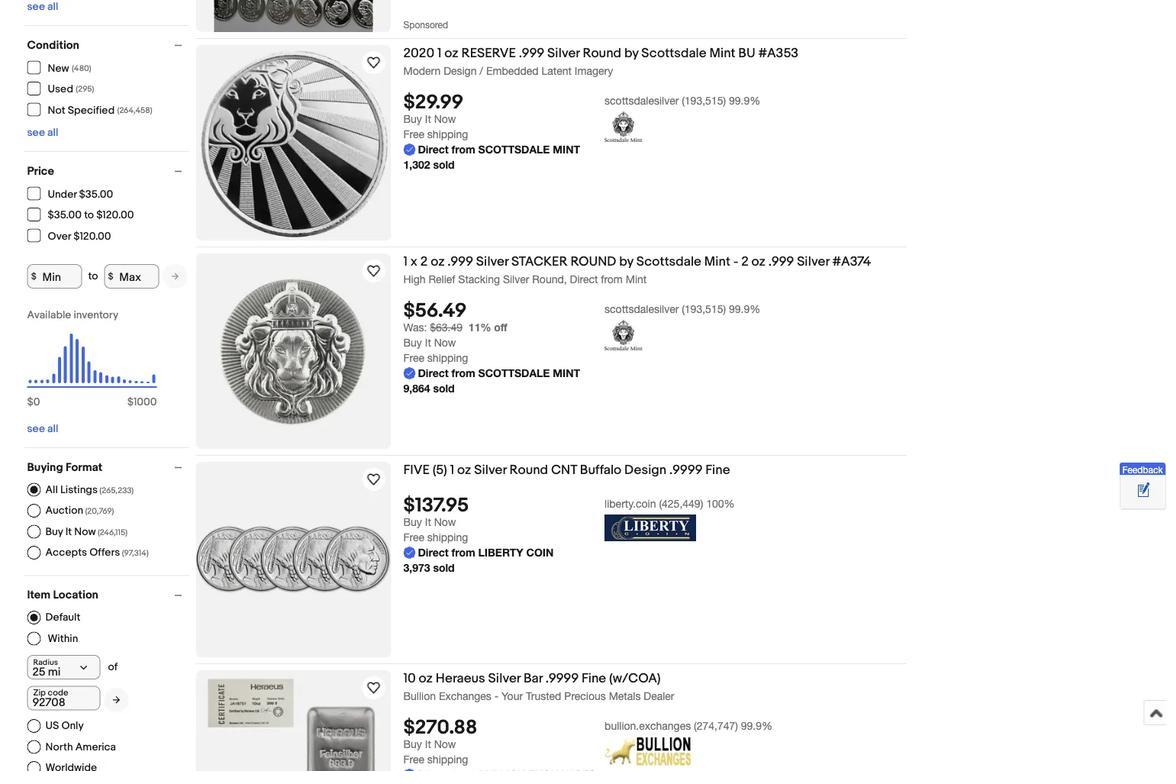 Task type: describe. For each thing, give the bounding box(es) containing it.
bar
[[524, 671, 543, 687]]

99.9% for bullion.exchanges (274,747) 99.9% buy it now
[[742, 720, 773, 732]]

1 x 2 oz .999 silver stacker round by scottsdale mint - 2 oz .999 silver #a374 link
[[404, 254, 907, 272]]

your
[[502, 690, 523, 702]]

visit bullion.exchanges ebay store! image
[[605, 737, 692, 768]]

all for condition
[[47, 126, 58, 139]]

stacker
[[512, 254, 568, 270]]

listings
[[60, 483, 98, 496]]

(193,515) for scottsdalesilver (193,515) 99.9% was: $63.49 11% off
[[682, 303, 726, 315]]

1 vertical spatial $35.00
[[48, 209, 82, 222]]

round inside 2020 1 oz reserve .999 silver round by scottsdale mint bu #a353 modern design / embedded latent imagery
[[583, 45, 622, 61]]

auction
[[45, 504, 83, 517]]

(w/coa)
[[610, 671, 661, 687]]

scottsdale inside 2020 1 oz reserve .999 silver round by scottsdale mint bu #a353 modern design / embedded latent imagery
[[642, 45, 707, 61]]

99.9% for scottsdalesilver (193,515) 99.9% buy it now
[[729, 94, 761, 107]]

.999 for $29.99
[[519, 45, 545, 61]]

/
[[480, 64, 484, 77]]

10 oz heraeus silver bar .9999 fine (w/coa) link
[[404, 671, 907, 689]]

cnt
[[551, 462, 577, 478]]

10 oz heraeus silver bar .9999 fine (w/coa) heading
[[404, 671, 661, 687]]

$56.49
[[404, 300, 467, 323]]

format
[[66, 461, 102, 474]]

0 vertical spatial $35.00
[[79, 188, 113, 201]]

imagery
[[575, 64, 613, 77]]

oz inside 2020 1 oz reserve .999 silver round by scottsdale mint bu #a353 modern design / embedded latent imagery
[[445, 45, 459, 61]]

$35.00 to $120.00
[[48, 209, 134, 222]]

Maximum Value in $ text field
[[104, 264, 159, 289]]

see for condition
[[27, 126, 45, 139]]

five
[[404, 462, 430, 478]]

mint inside buy it now free shipping direct from scottsdale mint 9,864 sold
[[553, 367, 581, 380]]

available
[[27, 309, 71, 322]]

round,
[[533, 273, 567, 285]]

free for free shipping direct from liberty coin 3,973 sold
[[404, 531, 425, 544]]

all for price
[[47, 422, 58, 435]]

1 vertical spatial $120.00
[[73, 230, 111, 243]]

$35.00 to $120.00 link
[[27, 208, 135, 222]]

us only link
[[27, 720, 84, 733]]

it up accepts
[[65, 525, 72, 538]]

buy for bullion.exchanges (274,747) 99.9% buy it now
[[404, 738, 422, 751]]

sold inside buy it now free shipping direct from scottsdale mint 9,864 sold
[[433, 382, 455, 395]]

available inventory
[[27, 309, 119, 322]]

$ up "inventory"
[[108, 271, 113, 282]]

2 vertical spatial 1
[[450, 462, 455, 478]]

bullion.exchanges (274,747) 99.9% buy it now
[[404, 720, 773, 751]]

not specified (264,458)
[[48, 104, 152, 117]]

from inside 'free shipping direct from scottsdale mint 1,302 sold'
[[452, 143, 476, 156]]

round
[[571, 254, 617, 270]]

buy it now free shipping direct from scottsdale mint 9,864 sold
[[404, 337, 581, 395]]

- inside '10 oz heraeus silver bar .9999 fine (w/coa) bullion exchanges - your trusted precious metals dealer'
[[495, 690, 499, 702]]

item location button
[[27, 589, 189, 602]]

from inside buy it now free shipping direct from scottsdale mint 9,864 sold
[[452, 367, 476, 380]]

1 see from the top
[[27, 0, 45, 13]]

direct inside 'free shipping direct from scottsdale mint 1,302 sold'
[[418, 143, 449, 156]]

silver inside 2020 1 oz reserve .999 silver round by scottsdale mint bu #a353 modern design / embedded latent imagery
[[548, 45, 580, 61]]

design inside 2020 1 oz reserve .999 silver round by scottsdale mint bu #a353 modern design / embedded latent imagery
[[444, 64, 477, 77]]

high
[[404, 273, 426, 285]]

north america
[[45, 741, 116, 754]]

buying format
[[27, 461, 102, 474]]

oz inside '10 oz heraeus silver bar .9999 fine (w/coa) bullion exchanges - your trusted precious metals dealer'
[[419, 671, 433, 687]]

(295)
[[76, 84, 94, 94]]

(193,515) for scottsdalesilver (193,515) 99.9% buy it now
[[682, 94, 726, 107]]

direct inside 1 x 2 oz .999 silver stacker round by scottsdale mint - 2 oz .999 silver #a374 high relief stacking silver round, direct from mint
[[570, 273, 598, 285]]

within
[[48, 632, 78, 645]]

from inside free shipping direct from liberty coin 3,973 sold
[[452, 547, 476, 559]]

modern
[[404, 64, 441, 77]]

location
[[53, 589, 98, 602]]

Direct from BULLION.EXCHANGES text field
[[404, 768, 596, 771]]

0 vertical spatial $120.00
[[96, 209, 134, 222]]

sold for $29.99
[[433, 159, 455, 171]]

see all button for price
[[27, 422, 58, 435]]

it for liberty.coin (425,449) 100% buy it now
[[425, 516, 431, 529]]

silver down stacker
[[503, 273, 530, 285]]

buffalo
[[580, 462, 622, 478]]

dealer
[[644, 690, 675, 702]]

sold for $137.95
[[433, 562, 455, 574]]

used
[[48, 83, 73, 96]]

Direct from LIBERTY COIN text field
[[404, 545, 554, 561]]

five (5) 1 oz silver round cnt buffalo design .9999 fine heading
[[404, 462, 731, 478]]

buying format button
[[27, 461, 189, 474]]

2020 1 oz reserve .999 silver round by scottsdale mint bu #a353 modern design / embedded latent imagery
[[404, 45, 799, 77]]

all
[[45, 483, 58, 496]]

feedback
[[1123, 464, 1164, 475]]

five (5) 1 oz silver round cnt buffalo design .9999 fine link
[[404, 462, 907, 481]]

1 x 2 oz .999 silver stacker round by scottsdale mint - 2 oz .999 silver #a374 high relief stacking silver round, direct from mint
[[404, 254, 872, 285]]

bullion
[[404, 690, 436, 702]]

buy down auction at bottom
[[45, 525, 63, 538]]

0 vertical spatial to
[[84, 209, 94, 222]]

scottsdale inside 'free shipping direct from scottsdale mint 1,302 sold'
[[479, 143, 550, 156]]

of
[[108, 661, 118, 674]]

not
[[48, 104, 65, 117]]

silver inside '10 oz heraeus silver bar .9999 fine (w/coa) bullion exchanges - your trusted precious metals dealer'
[[489, 671, 521, 687]]

visit scottsdalesilver ebay store! image for $56.49
[[605, 320, 643, 351]]

 (20,769) Items text field
[[83, 507, 114, 517]]

2020 1 oz reserve .999 silver round by scottsdale mint bu #a353 heading
[[404, 45, 799, 61]]

reserve
[[462, 45, 516, 61]]

scottsdale inside buy it now free shipping direct from scottsdale mint 9,864 sold
[[479, 367, 550, 380]]

2 2 from the left
[[742, 254, 749, 270]]

fine inside '10 oz heraeus silver bar .9999 fine (w/coa) bullion exchanges - your trusted precious metals dealer'
[[582, 671, 607, 687]]

#a374
[[833, 254, 872, 270]]

now for bullion.exchanges (274,747) 99.9% buy it now
[[434, 738, 456, 751]]

liberty.coin (425,449) 100% buy it now
[[404, 497, 735, 529]]

100%
[[707, 497, 735, 510]]

(480)
[[72, 63, 91, 73]]

trusted
[[526, 690, 562, 702]]

us
[[45, 720, 59, 733]]

bullion.exchanges
[[605, 720, 691, 732]]

free shipping direct from scottsdale mint 1,302 sold
[[404, 128, 581, 171]]

north
[[45, 741, 73, 754]]

(274,747)
[[694, 720, 739, 732]]

$ up "buying format" dropdown button
[[127, 396, 134, 409]]

0
[[33, 396, 40, 409]]

shipping for free shipping
[[428, 754, 468, 766]]

over $120.00 link
[[27, 229, 112, 243]]

accepts offers (97,314)
[[45, 546, 149, 559]]

$ up available at top
[[31, 271, 36, 282]]

1 all from the top
[[47, 0, 58, 13]]

north america link
[[27, 741, 116, 754]]

1 inside 2020 1 oz reserve .999 silver round by scottsdale mint bu #a353 modern design / embedded latent imagery
[[438, 45, 442, 61]]

from inside 1 x 2 oz .999 silver stacker round by scottsdale mint - 2 oz .999 silver #a374 high relief stacking silver round, direct from mint
[[601, 273, 623, 285]]

$ 0
[[27, 396, 40, 409]]

default link
[[27, 611, 80, 625]]

metals
[[609, 690, 641, 702]]

coin
[[527, 547, 554, 559]]

see for price
[[27, 422, 45, 435]]

america
[[75, 741, 116, 754]]

now inside buy it now free shipping direct from scottsdale mint 9,864 sold
[[434, 337, 456, 349]]

shipping inside buy it now free shipping direct from scottsdale mint 9,864 sold
[[428, 352, 468, 364]]

item location
[[27, 589, 98, 602]]

inventory
[[74, 309, 119, 322]]

heraeus
[[436, 671, 486, 687]]

silver up 'stacking' on the left of page
[[476, 254, 509, 270]]

1000
[[134, 396, 157, 409]]

graph of available inventory between $0 and $1000+ image
[[27, 309, 157, 416]]

0 horizontal spatial round
[[510, 462, 549, 478]]

price
[[27, 164, 54, 178]]

item
[[27, 589, 50, 602]]

it for bullion.exchanges (274,747) 99.9% buy it now
[[425, 738, 431, 751]]



Task type: vqa. For each thing, say whether or not it's contained in the screenshot.


Task type: locate. For each thing, give the bounding box(es) containing it.
all up buying
[[47, 422, 58, 435]]

now down modern
[[434, 113, 456, 125]]

from down $29.99
[[452, 143, 476, 156]]

scottsdalesilver for scottsdalesilver (193,515) 99.9% buy it now
[[605, 94, 679, 107]]

0 vertical spatial mint
[[553, 143, 581, 156]]

1 vertical spatial design
[[625, 462, 667, 478]]

.9999 up trusted
[[546, 671, 579, 687]]

shipping inside free shipping direct from liberty coin 3,973 sold
[[428, 531, 468, 544]]

shipping inside 'free shipping direct from scottsdale mint 1,302 sold'
[[428, 128, 468, 141]]

from down 11%
[[452, 367, 476, 380]]

1,302
[[404, 159, 430, 171]]

1 vertical spatial scottsdalesilver
[[605, 303, 679, 315]]

1 vertical spatial to
[[88, 270, 98, 283]]

1 vertical spatial visit scottsdalesilver ebay store! image
[[605, 320, 643, 351]]

shipping down $137.95
[[428, 531, 468, 544]]

round up the imagery
[[583, 45, 622, 61]]

shipping down $270.88
[[428, 754, 468, 766]]

0 horizontal spatial 1
[[404, 254, 408, 270]]

1 vertical spatial see
[[27, 126, 45, 139]]

see all button down not
[[27, 126, 58, 139]]

free for free shipping direct from scottsdale mint 1,302 sold
[[404, 128, 425, 141]]

1 see all button from the top
[[27, 0, 58, 13]]

scottsdalesilver inside scottsdalesilver (193,515) 99.9% buy it now
[[605, 94, 679, 107]]

sold right 9,864
[[433, 382, 455, 395]]

1 x 2 oz .999 silver stacker round by scottsdale mint - 2 oz .999 silver #a374 heading
[[404, 254, 872, 270]]

1 shipping from the top
[[428, 128, 468, 141]]

fine up 100%
[[706, 462, 731, 478]]

99.9% inside scottsdalesilver (193,515) 99.9% buy it now
[[729, 94, 761, 107]]

sold inside 'free shipping direct from scottsdale mint 1,302 sold'
[[433, 159, 455, 171]]

0 vertical spatial scottsdale
[[642, 45, 707, 61]]

0 horizontal spatial .9999
[[546, 671, 579, 687]]

1 vertical spatial mint
[[553, 367, 581, 380]]

free up 1,302
[[404, 128, 425, 141]]

1 visit scottsdalesilver ebay store! image from the top
[[605, 112, 643, 142]]

1 vertical spatial by
[[620, 254, 634, 270]]

$270.88
[[404, 717, 478, 740]]

2 (193,515) from the top
[[682, 303, 726, 315]]

from
[[452, 143, 476, 156], [601, 273, 623, 285], [452, 367, 476, 380], [452, 547, 476, 559]]

.999 up "relief" at the left of page
[[448, 254, 474, 270]]

99.9%
[[729, 94, 761, 107], [729, 303, 761, 315], [742, 720, 773, 732]]

scottsdalesilver (193,515) 99.9% buy it now
[[404, 94, 761, 125]]

1 vertical spatial .9999
[[546, 671, 579, 687]]

by inside 1 x 2 oz .999 silver stacker round by scottsdale mint - 2 oz .999 silver #a374 high relief stacking silver round, direct from mint
[[620, 254, 634, 270]]

design left /
[[444, 64, 477, 77]]

oz
[[445, 45, 459, 61], [431, 254, 445, 270], [752, 254, 766, 270], [458, 462, 472, 478], [419, 671, 433, 687]]

buy inside liberty.coin (425,449) 100% buy it now
[[404, 516, 422, 529]]

2 vertical spatial mint
[[626, 273, 647, 285]]

1 horizontal spatial -
[[734, 254, 739, 270]]

.9999 up (425,449)
[[670, 462, 703, 478]]

1 vertical spatial see all button
[[27, 126, 58, 139]]

five (5) 1 oz silver round cnt buffalo design .9999 fine image
[[196, 462, 391, 658]]

design up liberty.coin
[[625, 462, 667, 478]]

$35.00 up $35.00 to $120.00
[[79, 188, 113, 201]]

now inside liberty.coin (425,449) 100% buy it now
[[434, 516, 456, 529]]

4 free from the top
[[404, 754, 425, 766]]

direct up 1,302
[[418, 143, 449, 156]]

 (97,314) Items text field
[[120, 549, 149, 559]]

scottsdale inside 1 x 2 oz .999 silver stacker round by scottsdale mint - 2 oz .999 silver #a374 high relief stacking silver round, direct from mint
[[637, 254, 702, 270]]

0 vertical spatial 99.9%
[[729, 94, 761, 107]]

from left liberty at the left bottom
[[452, 547, 476, 559]]

0 vertical spatial see all button
[[27, 0, 58, 13]]

direct inside buy it now free shipping direct from scottsdale mint 9,864 sold
[[418, 367, 449, 380]]

1 horizontal spatial 2
[[742, 254, 749, 270]]

see down 0
[[27, 422, 45, 435]]

0 vertical spatial visit scottsdalesilver ebay store! image
[[605, 112, 643, 142]]

mint down scottsdalesilver (193,515) 99.9% buy it now
[[553, 143, 581, 156]]

now for scottsdalesilver (193,515) 99.9% buy it now
[[434, 113, 456, 125]]

mint down scottsdalesilver (193,515) 99.9% was: $63.49 11% off
[[553, 367, 581, 380]]

$120.00 down under $35.00
[[96, 209, 134, 222]]

1 inside 1 x 2 oz .999 silver stacker round by scottsdale mint - 2 oz .999 silver #a374 high relief stacking silver round, direct from mint
[[404, 254, 408, 270]]

3 see from the top
[[27, 422, 45, 435]]

by right round
[[620, 254, 634, 270]]

only
[[61, 720, 84, 733]]

$35.00 up over $120.00 link
[[48, 209, 82, 222]]

see all
[[27, 0, 58, 13], [27, 126, 58, 139], [27, 422, 58, 435]]

to left maximum value in $ text field
[[88, 270, 98, 283]]

0 horizontal spatial -
[[495, 690, 499, 702]]

sold right 1,302
[[433, 159, 455, 171]]

1 vertical spatial 1
[[404, 254, 408, 270]]

see all down 0
[[27, 422, 58, 435]]

by up scottsdalesilver (193,515) 99.9% buy it now
[[625, 45, 639, 61]]

buy for liberty.coin (425,449) 100% buy it now
[[404, 516, 422, 529]]

now up free shipping
[[434, 738, 456, 751]]

0 vertical spatial fine
[[706, 462, 731, 478]]

it up 1,302
[[425, 113, 431, 125]]

2 vertical spatial all
[[47, 422, 58, 435]]

(193,515) down 1 x 2 oz .999 silver stacker round by scottsdale mint - 2 oz .999 silver #a374 link
[[682, 303, 726, 315]]

1 scottsdale from the top
[[479, 143, 550, 156]]

under $35.00
[[48, 188, 113, 201]]

0 vertical spatial (193,515)
[[682, 94, 726, 107]]

visit scottsdalesilver ebay store! image for $29.99
[[605, 112, 643, 142]]

it inside bullion.exchanges (274,747) 99.9% buy it now
[[425, 738, 431, 751]]

(246,115)
[[98, 528, 128, 538]]

1 see all from the top
[[27, 0, 58, 13]]

0 vertical spatial sold
[[433, 159, 455, 171]]

2020 1 oz reserve .999 silver round by scottsdale mint bu #a353 image
[[196, 45, 391, 241]]

now
[[434, 113, 456, 125], [434, 337, 456, 349], [434, 516, 456, 529], [74, 525, 96, 538], [434, 738, 456, 751]]

0 horizontal spatial design
[[444, 64, 477, 77]]

over
[[48, 230, 71, 243]]

buy inside scottsdalesilver (193,515) 99.9% buy it now
[[404, 113, 422, 125]]

see up price
[[27, 126, 45, 139]]

by
[[625, 45, 639, 61], [620, 254, 634, 270]]

2 all from the top
[[47, 126, 58, 139]]

over $120.00
[[48, 230, 111, 243]]

price button
[[27, 164, 189, 178]]

scottsdalesilver for scottsdalesilver (193,515) 99.9% was: $63.49 11% off
[[605, 303, 679, 315]]

2 mint from the top
[[553, 367, 581, 380]]

.9999
[[670, 462, 703, 478], [546, 671, 579, 687]]

1 vertical spatial fine
[[582, 671, 607, 687]]

liberty.coin
[[605, 497, 657, 510]]

see all for price
[[27, 422, 58, 435]]

3 shipping from the top
[[428, 531, 468, 544]]

shipping down $63.49
[[428, 352, 468, 364]]

99.9% for scottsdalesilver (193,515) 99.9% was: $63.49 11% off
[[729, 303, 761, 315]]

scottsdalesilver down 2020 1 oz reserve .999 silver round by scottsdale mint bu #a353 link
[[605, 94, 679, 107]]

None text field
[[27, 686, 100, 711]]

mint
[[710, 45, 736, 61], [705, 254, 731, 270], [626, 273, 647, 285]]

#a353
[[759, 45, 799, 61]]

fine
[[706, 462, 731, 478], [582, 671, 607, 687]]

scottsdale
[[642, 45, 707, 61], [637, 254, 702, 270]]

buy it now (246,115)
[[45, 525, 128, 538]]

3 all from the top
[[47, 422, 58, 435]]

it down was:
[[425, 337, 431, 349]]

fine up precious
[[582, 671, 607, 687]]

it up 3,973
[[425, 516, 431, 529]]

1 sold from the top
[[433, 159, 455, 171]]

condition
[[27, 38, 79, 52]]

see up the condition
[[27, 0, 45, 13]]

2 scottsdale from the top
[[479, 367, 550, 380]]

0 vertical spatial round
[[583, 45, 622, 61]]

(5)
[[433, 462, 447, 478]]

2 see all from the top
[[27, 126, 58, 139]]

mint inside 2020 1 oz reserve .999 silver round by scottsdale mint bu #a353 modern design / embedded latent imagery
[[710, 45, 736, 61]]

1 right the '2020'
[[438, 45, 442, 61]]

 (246,115) Items text field
[[96, 528, 128, 538]]

scottsdale left bu
[[642, 45, 707, 61]]

1 vertical spatial sold
[[433, 382, 455, 395]]

free up 3,973
[[404, 531, 425, 544]]

it for scottsdalesilver (193,515) 99.9% buy it now
[[425, 113, 431, 125]]

0 vertical spatial by
[[625, 45, 639, 61]]

visit scottsdalesilver ebay store! image down the imagery
[[605, 112, 643, 142]]

2 vertical spatial sold
[[433, 562, 455, 574]]

1 horizontal spatial .9999
[[670, 462, 703, 478]]

$63.49
[[430, 321, 463, 334]]

3 see all button from the top
[[27, 422, 58, 435]]

3 see all from the top
[[27, 422, 58, 435]]

.9999 inside '10 oz heraeus silver bar .9999 fine (w/coa) bullion exchanges - your trusted precious metals dealer'
[[546, 671, 579, 687]]

sold
[[433, 159, 455, 171], [433, 382, 455, 395], [433, 562, 455, 574]]

0 horizontal spatial fine
[[582, 671, 607, 687]]

1 horizontal spatial 1
[[438, 45, 442, 61]]

free down $270.88
[[404, 754, 425, 766]]

(193,515) inside scottsdalesilver (193,515) 99.9% buy it now
[[682, 94, 726, 107]]

(193,515) inside scottsdalesilver (193,515) 99.9% was: $63.49 11% off
[[682, 303, 726, 315]]

condition button
[[27, 38, 189, 52]]

silver right (5)
[[474, 462, 507, 478]]

embedded
[[486, 64, 539, 77]]

4 shipping from the top
[[428, 754, 468, 766]]

direct up 9,864
[[418, 367, 449, 380]]

0 vertical spatial -
[[734, 254, 739, 270]]

new
[[48, 62, 69, 75]]

(20,769)
[[85, 507, 114, 517]]

$120.00
[[96, 209, 134, 222], [73, 230, 111, 243]]

$120.00 down $35.00 to $120.00
[[73, 230, 111, 243]]

now inside bullion.exchanges (274,747) 99.9% buy it now
[[434, 738, 456, 751]]

0 vertical spatial scottsdalesilver
[[605, 94, 679, 107]]

all down not
[[47, 126, 58, 139]]

relief
[[429, 273, 456, 285]]

10
[[404, 671, 416, 687]]

silver up the latent
[[548, 45, 580, 61]]

1 left x
[[404, 254, 408, 270]]

exchanges
[[439, 690, 492, 702]]

1 vertical spatial scottsdale
[[637, 254, 702, 270]]

free inside free shipping direct from liberty coin 3,973 sold
[[404, 531, 425, 544]]

now for liberty.coin (425,449) 100% buy it now
[[434, 516, 456, 529]]

under $35.00 link
[[27, 187, 114, 201]]

buy
[[404, 113, 422, 125], [404, 337, 422, 349], [404, 516, 422, 529], [45, 525, 63, 538], [404, 738, 422, 751]]

by inside 2020 1 oz reserve .999 silver round by scottsdale mint bu #a353 modern design / embedded latent imagery
[[625, 45, 639, 61]]

see all up the condition
[[27, 0, 58, 13]]

to
[[84, 209, 94, 222], [88, 270, 98, 283]]

direct
[[418, 143, 449, 156], [570, 273, 598, 285], [418, 367, 449, 380], [418, 547, 449, 559]]

1 scottsdalesilver from the top
[[605, 94, 679, 107]]

now up free shipping direct from liberty coin 3,973 sold
[[434, 516, 456, 529]]

1 horizontal spatial design
[[625, 462, 667, 478]]

it inside scottsdalesilver (193,515) 99.9% buy it now
[[425, 113, 431, 125]]

1 horizontal spatial round
[[583, 45, 622, 61]]

free down was:
[[404, 352, 425, 364]]

2 free from the top
[[404, 352, 425, 364]]

it inside liberty.coin (425,449) 100% buy it now
[[425, 516, 431, 529]]

1 free from the top
[[404, 128, 425, 141]]

buy up 1,302
[[404, 113, 422, 125]]

1 vertical spatial (193,515)
[[682, 303, 726, 315]]

.999 left #a374 at the right top of page
[[769, 254, 795, 270]]

shipping
[[428, 128, 468, 141], [428, 352, 468, 364], [428, 531, 468, 544], [428, 754, 468, 766]]

1 (193,515) from the top
[[682, 94, 726, 107]]

2 horizontal spatial 1
[[450, 462, 455, 478]]

precious
[[565, 690, 606, 702]]

accepts
[[45, 546, 87, 559]]

direct up 3,973
[[418, 547, 449, 559]]

buy down was:
[[404, 337, 422, 349]]

2 horizontal spatial .999
[[769, 254, 795, 270]]

under
[[48, 188, 77, 201]]

see all button for condition
[[27, 126, 58, 139]]

buy up free shipping
[[404, 738, 422, 751]]

1
[[438, 45, 442, 61], [404, 254, 408, 270], [450, 462, 455, 478]]

mint inside 'free shipping direct from scottsdale mint 1,302 sold'
[[553, 143, 581, 156]]

(193,515) down 2020 1 oz reserve .999 silver round by scottsdale mint bu #a353 link
[[682, 94, 726, 107]]

free inside buy it now free shipping direct from scottsdale mint 9,864 sold
[[404, 352, 425, 364]]

now down $63.49
[[434, 337, 456, 349]]

2 vertical spatial see all
[[27, 422, 58, 435]]

see all for condition
[[27, 126, 58, 139]]

0 vertical spatial see
[[27, 0, 45, 13]]

shipping for free shipping direct from scottsdale mint 1,302 sold
[[428, 128, 468, 141]]

silver left #a374 at the right top of page
[[798, 254, 830, 270]]

$ 1000
[[127, 396, 157, 409]]

scottsdalesilver inside scottsdalesilver (193,515) 99.9% was: $63.49 11% off
[[605, 303, 679, 315]]

2 vertical spatial see
[[27, 422, 45, 435]]

9,864
[[404, 382, 430, 395]]

round
[[583, 45, 622, 61], [510, 462, 549, 478]]

$
[[31, 271, 36, 282], [108, 271, 113, 282], [27, 396, 33, 409], [127, 396, 134, 409]]

buy up 3,973
[[404, 516, 422, 529]]

1 horizontal spatial .999
[[519, 45, 545, 61]]

specified
[[68, 104, 115, 117]]

$29.99
[[404, 91, 464, 115]]

1 vertical spatial round
[[510, 462, 549, 478]]

2 vertical spatial 99.9%
[[742, 720, 773, 732]]

scottsdale right round
[[637, 254, 702, 270]]

2020 1 oz reserve .999 silver round by scottsdale mint bu #a353 link
[[404, 45, 907, 64]]

it inside buy it now free shipping direct from scottsdale mint 9,864 sold
[[425, 337, 431, 349]]

2 see all button from the top
[[27, 126, 58, 139]]

visit scottsdalesilver ebay store! image down 1 x 2 oz .999 silver stacker round by scottsdale mint - 2 oz .999 silver #a374 high relief stacking silver round, direct from mint at top
[[605, 320, 643, 351]]

3 sold from the top
[[433, 562, 455, 574]]

scottsdalesilver down 1 x 2 oz .999 silver stacker round by scottsdale mint - 2 oz .999 silver #a374 high relief stacking silver round, direct from mint at top
[[605, 303, 679, 315]]

0 vertical spatial .9999
[[670, 462, 703, 478]]

mint
[[553, 143, 581, 156], [553, 367, 581, 380]]

2 visit scottsdalesilver ebay store! image from the top
[[605, 320, 643, 351]]

silver up your
[[489, 671, 521, 687]]

(265,233)
[[100, 486, 134, 496]]

0 horizontal spatial 2
[[421, 254, 428, 270]]

free for free shipping
[[404, 754, 425, 766]]

buy inside buy it now free shipping direct from scottsdale mint 9,864 sold
[[404, 337, 422, 349]]

1 vertical spatial see all
[[27, 126, 58, 139]]

it
[[425, 113, 431, 125], [425, 337, 431, 349], [425, 516, 431, 529], [65, 525, 72, 538], [425, 738, 431, 751]]

free inside 'free shipping direct from scottsdale mint 1,302 sold'
[[404, 128, 425, 141]]

1 x 2 oz .999 silver stacker round by scottsdale mint - 2 oz .999 silver #a374 image
[[196, 262, 391, 441]]

3 free from the top
[[404, 531, 425, 544]]

1 vertical spatial 99.9%
[[729, 303, 761, 315]]

2 shipping from the top
[[428, 352, 468, 364]]

buy for scottsdalesilver (193,515) 99.9% buy it now
[[404, 113, 422, 125]]

sold right 3,973
[[433, 562, 455, 574]]

$35.00
[[79, 188, 113, 201], [48, 209, 82, 222]]

to down under $35.00
[[84, 209, 94, 222]]

off
[[494, 321, 508, 334]]

1 vertical spatial mint
[[705, 254, 731, 270]]

all up the condition
[[47, 0, 58, 13]]

(425,449)
[[659, 497, 704, 510]]

1 vertical spatial all
[[47, 126, 58, 139]]

 (265,233) Items text field
[[98, 486, 134, 496]]

.999 inside 2020 1 oz reserve .999 silver round by scottsdale mint bu #a353 modern design / embedded latent imagery
[[519, 45, 545, 61]]

$137.95
[[404, 494, 469, 518]]

shipping for free shipping direct from liberty coin 3,973 sold
[[428, 531, 468, 544]]

- inside 1 x 2 oz .999 silver stacker round by scottsdale mint - 2 oz .999 silver #a374 high relief stacking silver round, direct from mint
[[734, 254, 739, 270]]

new (480)
[[48, 62, 91, 75]]

used (295)
[[48, 83, 94, 96]]

1 mint from the top
[[553, 143, 581, 156]]

0 horizontal spatial .999
[[448, 254, 474, 270]]

now down 'auction (20,769)' at left bottom
[[74, 525, 96, 538]]

Direct from SCOTTSDALE MINT text field
[[404, 142, 581, 157]]

round left cnt
[[510, 462, 549, 478]]

see all button up the condition
[[27, 0, 58, 13]]

direct inside free shipping direct from liberty coin 3,973 sold
[[418, 547, 449, 559]]

99.9% inside scottsdalesilver (193,515) 99.9% was: $63.49 11% off
[[729, 303, 761, 315]]

free shipping direct from liberty coin 3,973 sold
[[404, 531, 554, 574]]

five (5) 1 oz silver round cnt buffalo design .9999 fine
[[404, 462, 731, 478]]

apply within filter image
[[113, 695, 120, 705]]

silver
[[548, 45, 580, 61], [476, 254, 509, 270], [798, 254, 830, 270], [503, 273, 530, 285], [474, 462, 507, 478], [489, 671, 521, 687]]

.999 up embedded
[[519, 45, 545, 61]]

scottsdalesilver
[[605, 94, 679, 107], [605, 303, 679, 315]]

visit liberty.coin ebay store! image
[[605, 515, 697, 542]]

$ up buying
[[27, 396, 33, 409]]

visit scottsdalesilver ebay store! image
[[605, 112, 643, 142], [605, 320, 643, 351]]

0 vertical spatial mint
[[710, 45, 736, 61]]

it up free shipping
[[425, 738, 431, 751]]

0 vertical spatial see all
[[27, 0, 58, 13]]

2 see from the top
[[27, 126, 45, 139]]

.999 for $56.49
[[448, 254, 474, 270]]

sold inside free shipping direct from liberty coin 3,973 sold
[[433, 562, 455, 574]]

see all button down 0
[[27, 422, 58, 435]]

Direct from SCOTTSDALE MINT text field
[[404, 366, 581, 381]]

0 vertical spatial scottsdale
[[479, 143, 550, 156]]

direct down round
[[570, 273, 598, 285]]

99.9% inside bullion.exchanges (274,747) 99.9% buy it now
[[742, 720, 773, 732]]

10 oz heraeus silver bar .9999 fine (w/coa) bullion exchanges - your trusted precious metals dealer
[[404, 671, 675, 702]]

1 2 from the left
[[421, 254, 428, 270]]

shipping down $29.99
[[428, 128, 468, 141]]

0 vertical spatial all
[[47, 0, 58, 13]]

1 horizontal spatial fine
[[706, 462, 731, 478]]

2020
[[404, 45, 435, 61]]

1 vertical spatial -
[[495, 690, 499, 702]]

(264,458)
[[117, 105, 152, 115]]

Minimum Value in $ text field
[[27, 264, 82, 289]]

(50x) rounds pure .999 fine silver premium rare new bullion estate lot designs image
[[214, 0, 373, 32]]

see
[[27, 0, 45, 13], [27, 126, 45, 139], [27, 422, 45, 435]]

2 scottsdalesilver from the top
[[605, 303, 679, 315]]

us only
[[45, 720, 84, 733]]

10 oz heraeus silver bar .9999 fine (w/coa) image
[[196, 671, 391, 771]]

1 right (5)
[[450, 462, 455, 478]]

scottsdalesilver (193,515) 99.9% was: $63.49 11% off
[[404, 303, 761, 334]]

0 vertical spatial design
[[444, 64, 477, 77]]

0 vertical spatial 1
[[438, 45, 442, 61]]

buy inside bullion.exchanges (274,747) 99.9% buy it now
[[404, 738, 422, 751]]

2 vertical spatial see all button
[[27, 422, 58, 435]]

2
[[421, 254, 428, 270], [742, 254, 749, 270]]

now inside scottsdalesilver (193,515) 99.9% buy it now
[[434, 113, 456, 125]]

see all down not
[[27, 126, 58, 139]]

2 sold from the top
[[433, 382, 455, 395]]

latent
[[542, 64, 572, 77]]

1 vertical spatial scottsdale
[[479, 367, 550, 380]]

(193,515)
[[682, 94, 726, 107], [682, 303, 726, 315]]

from down round
[[601, 273, 623, 285]]



